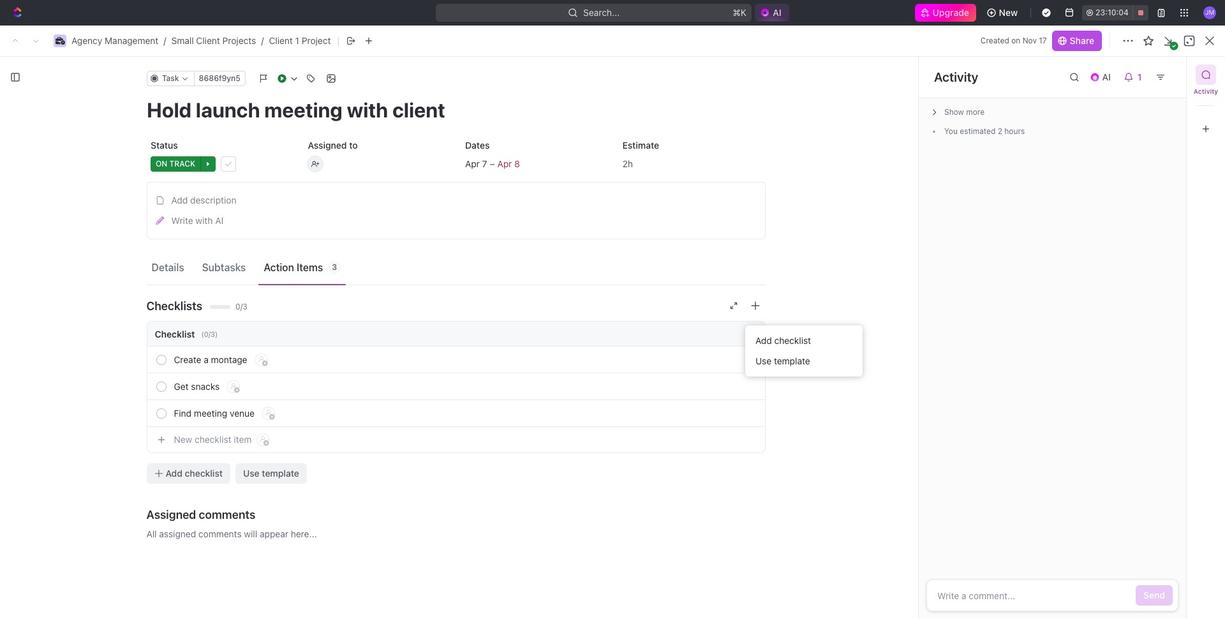 Task type: locate. For each thing, give the bounding box(es) containing it.
agency inside agency management / small client projects / client 1 project |
[[72, 35, 102, 46]]

0 vertical spatial 2
[[998, 126, 1003, 136]]

table
[[206, 244, 1211, 564]]

notes inside row
[[269, 362, 294, 373]]

tab list
[[222, 218, 527, 244]]

12 row from the top
[[206, 517, 1211, 540]]

2 minutes from the top
[[273, 500, 307, 511]]

projects inside cell
[[626, 362, 660, 373]]

all assigned comments will appear here...
[[147, 529, 317, 539]]

2 horizontal spatial 2
[[998, 126, 1003, 136]]

row containing welcome!
[[206, 517, 1211, 540]]

projects down large
[[626, 362, 660, 373]]

1 minutes from the top
[[273, 316, 307, 327]]

1 vertical spatial agency
[[299, 127, 330, 138]]

0 vertical spatial work
[[276, 270, 298, 281]]

1 horizontal spatial agency management link
[[217, 123, 528, 143]]

0 horizontal spatial use template button
[[236, 464, 307, 484]]

add checklist
[[756, 335, 812, 346], [166, 468, 223, 479]]

6 down guide
[[286, 477, 292, 488]]

1 vertical spatial meeting
[[236, 500, 271, 511]]

1 vertical spatial january
[[916, 147, 949, 158]]

1 vertical spatial 5
[[309, 362, 315, 373]]

client right "small"
[[196, 35, 220, 46]]

work inside client 2 scope of work docs button
[[311, 431, 333, 442]]

created left on
[[981, 36, 1010, 45]]

nov for the "nov 17" cell within the nov 17 row
[[889, 546, 906, 557]]

add description button
[[151, 190, 761, 211]]

client inside "row"
[[236, 431, 261, 442]]

1 vertical spatial template
[[262, 468, 299, 479]]

agency right business time icon
[[626, 339, 657, 350]]

3
[[332, 262, 337, 272]]

1 vertical spatial doc
[[999, 127, 1016, 138]]

0 horizontal spatial agency
[[72, 35, 102, 46]]

0 vertical spatial assigned
[[308, 140, 347, 151]]

5 up 'resource management'
[[309, 362, 315, 373]]

january
[[916, 127, 949, 138], [916, 147, 949, 158]]

0 vertical spatial template
[[774, 356, 811, 366]]

use template button for the bottommost 'add checklist' button
[[236, 464, 307, 484]]

4 nov 17 cell from the top
[[882, 540, 984, 563]]

new doc
[[1175, 54, 1213, 65]]

2 vertical spatial checklist
[[185, 468, 223, 479]]

1 meeting minutes from the top
[[236, 316, 307, 327]]

created left by
[[899, 107, 937, 118]]

2 2021 from the top
[[960, 147, 981, 158]]

client 2 scope of work docs row
[[206, 424, 1211, 450]]

client left |
[[269, 35, 293, 46]]

activity inside task sidebar navigation tab list
[[1194, 87, 1219, 95]]

new down find
[[174, 434, 192, 445]]

0 vertical spatial 1
[[295, 35, 299, 46]]

row containing wiki
[[206, 332, 1211, 358]]

project notes up the estimate
[[578, 127, 634, 138]]

snacks
[[191, 381, 220, 392]]

meeting down 0/3
[[236, 316, 271, 327]]

1 vertical spatial project notes
[[236, 362, 294, 373]]

1 horizontal spatial agency
[[299, 127, 330, 138]]

scope up guide
[[271, 431, 298, 442]]

nov for fourth the "nov 17" cell from the bottom
[[889, 362, 906, 373]]

project notes
[[578, 127, 634, 138], [236, 362, 294, 373]]

meeting minutes up welcome!
[[236, 500, 307, 511]]

of left items
[[265, 270, 274, 281]]

details button
[[147, 255, 189, 279]]

1 horizontal spatial activity
[[1194, 87, 1219, 95]]

agency management up projects cell
[[626, 339, 713, 350]]

2 vertical spatial agency
[[626, 339, 657, 350]]

0 horizontal spatial 5
[[309, 362, 315, 373]]

1 vertical spatial created
[[899, 107, 937, 118]]

management left "small"
[[105, 35, 159, 46]]

1 vertical spatial projects
[[626, 362, 660, 373]]

agency right business time image
[[72, 35, 102, 46]]

0 vertical spatial minutes
[[273, 316, 307, 327]]

1 inside button
[[263, 408, 267, 419]]

january up roles
[[916, 147, 949, 158]]

activity up me
[[935, 70, 979, 84]]

1 row from the top
[[206, 244, 1211, 265]]

1 vertical spatial checklist
[[195, 434, 231, 445]]

3 - from the top
[[741, 339, 745, 350]]

0 horizontal spatial add checklist button
[[147, 464, 230, 484]]

subtasks button
[[197, 255, 251, 279]]

1 horizontal spatial created
[[981, 36, 1010, 45]]

1 vertical spatial add checklist
[[166, 468, 223, 479]]

2021 for 7,
[[961, 127, 981, 138]]

17 for fourth the "nov 17" cell from the bottom
[[908, 362, 917, 373]]

/ left client 1 project link on the left top
[[261, 35, 264, 46]]

work left 3
[[276, 270, 298, 281]]

4 row from the top
[[206, 309, 1211, 335]]

2 right in
[[998, 126, 1003, 136]]

docs inside row
[[334, 408, 355, 419]]

1
[[295, 35, 299, 46], [263, 408, 267, 419]]

- for wiki
[[741, 339, 745, 350]]

1 / from the left
[[164, 35, 166, 46]]

work for 2
[[311, 431, 333, 442]]

5 row from the top
[[206, 332, 1211, 358]]

client up template
[[236, 431, 261, 442]]

1 vertical spatial use template
[[243, 468, 299, 479]]

work
[[276, 270, 298, 281], [310, 408, 332, 419], [311, 431, 333, 442]]

meeting down invoices
[[236, 500, 271, 511]]

doc inside button
[[1196, 54, 1213, 65]]

1 vertical spatial of
[[299, 408, 307, 419]]

0 vertical spatial agency
[[72, 35, 102, 46]]

docs up client 2 scope of work docs on the left bottom of page
[[334, 408, 355, 419]]

nov for 3rd the "nov 17" cell
[[889, 523, 906, 534]]

1 vertical spatial meeting minutes
[[236, 500, 307, 511]]

2 vertical spatial doc
[[236, 293, 253, 304]]

resource
[[236, 385, 276, 396]]

- for meeting minutes
[[741, 316, 745, 327]]

6
[[313, 270, 319, 281], [286, 477, 292, 488]]

7,
[[952, 127, 958, 138]]

nov 21 cell
[[882, 264, 984, 287]]

1 vertical spatial activity
[[1194, 87, 1219, 95]]

of inside client 1 scope of work docs button
[[299, 408, 307, 419]]

minutes down scope of work
[[273, 316, 307, 327]]

docs right search
[[1133, 54, 1155, 65]]

2 horizontal spatial new
[[1175, 54, 1194, 65]]

6 left 3
[[313, 270, 319, 281]]

1 vertical spatial 6
[[286, 477, 292, 488]]

find
[[174, 408, 192, 419]]

2021 inside january 1, 2021 link
[[960, 147, 981, 158]]

2 vertical spatial new
[[174, 434, 192, 445]]

work inside client 1 scope of work docs button
[[310, 408, 332, 419]]

docs down client 1 scope of work docs
[[335, 431, 357, 442]]

doc
[[1196, 54, 1213, 65], [999, 127, 1016, 138], [236, 293, 253, 304]]

2 meeting from the top
[[236, 500, 271, 511]]

minutes inside button
[[273, 500, 307, 511]]

1 vertical spatial scope
[[270, 408, 296, 419]]

2 meeting minutes from the top
[[236, 500, 307, 511]]

row containing resource management
[[206, 379, 1211, 403]]

row containing scope of work
[[206, 263, 1211, 289]]

1 right venue
[[263, 408, 267, 419]]

agency management link
[[72, 35, 159, 46], [217, 123, 528, 143]]

nov 17 cell inside nov 17 row
[[882, 540, 984, 563]]

with
[[196, 215, 213, 226]]

management
[[105, 35, 159, 46], [333, 127, 387, 138], [660, 339, 713, 350], [278, 385, 333, 396]]

business time image
[[55, 37, 65, 45]]

23:10:04
[[1096, 8, 1129, 17]]

created for created on nov 17
[[981, 36, 1010, 45]]

mins
[[901, 385, 921, 396]]

all
[[1186, 107, 1195, 117]]

0 vertical spatial of
[[265, 270, 274, 281]]

2 vertical spatial add
[[166, 468, 183, 479]]

2021 left '•'
[[961, 127, 981, 138]]

nov 17 cell
[[882, 356, 984, 379], [882, 448, 984, 471], [882, 517, 984, 540], [882, 540, 984, 563]]

(0/3)
[[201, 330, 218, 338]]

of inside client 2 scope of work docs button
[[300, 431, 308, 442]]

1 column header from the left
[[206, 244, 220, 265]]

checklist (0/3)
[[155, 328, 218, 339]]

11 row from the top
[[206, 493, 1211, 519]]

1 vertical spatial agency management
[[626, 339, 713, 350]]

0 vertical spatial use
[[756, 356, 772, 366]]

assigned left to
[[308, 140, 347, 151]]

write with ai button
[[151, 211, 761, 231]]

agency management up assigned to
[[299, 127, 387, 138]]

by
[[940, 107, 951, 118]]

1 vertical spatial assigned
[[147, 508, 196, 521]]

2 horizontal spatial agency
[[626, 339, 657, 350]]

template guide button
[[222, 447, 598, 473]]

1 horizontal spatial agency management
[[626, 339, 713, 350]]

0 vertical spatial meeting
[[236, 316, 271, 327]]

0 vertical spatial comments
[[199, 508, 256, 521]]

scope for 2
[[271, 431, 298, 442]]

1 inside agency management / small client projects / client 1 project |
[[295, 35, 299, 46]]

agency up assigned to
[[299, 127, 330, 138]]

management inside agency management / small client projects / client 1 project |
[[105, 35, 159, 46]]

0 horizontal spatial notes
[[269, 362, 294, 373]]

comments up all assigned comments will appear here...
[[199, 508, 256, 521]]

1 horizontal spatial use template button
[[751, 351, 858, 372]]

0 horizontal spatial assigned
[[147, 508, 196, 521]]

column header
[[206, 244, 220, 265], [606, 244, 734, 265], [734, 244, 882, 265], [984, 244, 1086, 265]]

1 horizontal spatial assigned
[[308, 140, 347, 151]]

comments inside dropdown button
[[199, 508, 256, 521]]

1 vertical spatial use
[[243, 468, 260, 479]]

nov for third the "nov 17" cell from the bottom of the page
[[889, 454, 906, 465]]

4 column header from the left
[[984, 244, 1086, 265]]

3 column header from the left
[[734, 244, 882, 265]]

created for created by me
[[899, 107, 937, 118]]

checklist
[[775, 335, 812, 346], [195, 434, 231, 445], [185, 468, 223, 479]]

1 horizontal spatial 6
[[313, 270, 319, 281]]

21
[[908, 270, 917, 281]]

management up client 1 scope of work docs
[[278, 385, 333, 396]]

1 vertical spatial minutes
[[273, 500, 307, 511]]

date
[[889, 249, 906, 259]]

new inside button
[[1175, 54, 1194, 65]]

scope of work
[[236, 270, 298, 281]]

1 horizontal spatial use template
[[756, 356, 811, 366]]

work for 1
[[310, 408, 332, 419]]

name
[[223, 249, 244, 259]]

scope
[[236, 270, 263, 281], [270, 408, 296, 419], [271, 431, 298, 442]]

1 2021 from the top
[[961, 127, 981, 138]]

row containing name
[[206, 244, 1211, 265]]

1 horizontal spatial notes
[[610, 127, 634, 138]]

agency
[[72, 35, 102, 46], [299, 127, 330, 138], [626, 339, 657, 350]]

appear
[[260, 529, 289, 539]]

dec 12
[[889, 408, 917, 419]]

12
[[908, 408, 917, 419]]

find meeting venue
[[174, 408, 255, 419]]

8 row from the top
[[206, 401, 1211, 427]]

table containing scope of work
[[206, 244, 1211, 564]]

small
[[171, 35, 194, 46]]

created
[[981, 36, 1010, 45], [899, 107, 937, 118]]

1 horizontal spatial projects
[[626, 362, 660, 373]]

see all button
[[1165, 105, 1200, 120]]

of up client 2 scope of work docs on the left bottom of page
[[299, 408, 307, 419]]

1 horizontal spatial add checklist button
[[751, 331, 858, 351]]

1 horizontal spatial project notes
[[578, 127, 634, 138]]

0 horizontal spatial 6
[[286, 477, 292, 488]]

management inside resource management button
[[278, 385, 333, 396]]

activity up all
[[1194, 87, 1219, 95]]

0 vertical spatial use template button
[[751, 351, 858, 372]]

hours
[[1005, 126, 1025, 136]]

docs
[[214, 54, 235, 65], [1133, 54, 1155, 65], [334, 408, 355, 419], [335, 431, 357, 442]]

2 vertical spatial 2
[[263, 431, 269, 442]]

cell
[[206, 264, 220, 287], [606, 264, 734, 287], [984, 264, 1086, 287], [1086, 264, 1188, 287], [1188, 264, 1211, 287], [206, 287, 220, 310], [882, 287, 984, 310], [984, 287, 1086, 310], [1086, 287, 1188, 310], [1188, 287, 1211, 310], [206, 310, 220, 333], [882, 310, 984, 333], [984, 310, 1086, 333], [1086, 310, 1188, 333], [1188, 310, 1211, 333], [206, 333, 220, 356], [882, 333, 984, 356], [984, 333, 1086, 356], [1086, 333, 1188, 356], [1188, 333, 1211, 356], [206, 356, 220, 379], [984, 356, 1086, 379], [1086, 356, 1188, 379], [1188, 356, 1211, 379], [206, 379, 220, 402], [606, 379, 734, 402], [984, 379, 1086, 402], [1086, 379, 1188, 402], [1188, 379, 1211, 402], [206, 402, 220, 425], [606, 402, 734, 425], [984, 402, 1086, 425], [1086, 402, 1188, 425], [1188, 402, 1211, 425], [206, 425, 220, 448], [606, 425, 734, 448], [882, 425, 984, 448], [984, 425, 1086, 448], [1086, 425, 1188, 448], [1188, 425, 1211, 448], [206, 448, 220, 471], [606, 448, 734, 471], [984, 448, 1086, 471], [1086, 448, 1188, 471], [1188, 448, 1211, 471], [206, 471, 220, 494], [606, 471, 734, 494], [734, 471, 882, 494], [882, 471, 984, 494], [984, 471, 1086, 494], [1086, 471, 1188, 494], [1188, 471, 1211, 494], [206, 494, 220, 517], [606, 494, 734, 517], [734, 494, 882, 517], [984, 494, 1086, 517], [1086, 494, 1188, 517], [1188, 494, 1211, 517], [206, 517, 220, 540], [606, 517, 734, 540], [734, 517, 882, 540], [984, 517, 1086, 540], [1086, 517, 1188, 540], [1188, 517, 1211, 540], [206, 540, 220, 563], [606, 540, 734, 563], [734, 540, 882, 563], [984, 540, 1086, 563], [1086, 540, 1188, 563], [1188, 540, 1211, 563]]

created by me
[[899, 107, 969, 118]]

1 left |
[[295, 35, 299, 46]]

0 horizontal spatial use
[[243, 468, 260, 479]]

you
[[945, 126, 958, 136]]

⌘k
[[733, 7, 747, 18]]

of
[[265, 270, 274, 281], [299, 408, 307, 419], [300, 431, 308, 442]]

send
[[1144, 590, 1166, 601]]

0 horizontal spatial agency management
[[299, 127, 387, 138]]

use template button for rightmost 'add checklist' button
[[751, 351, 858, 372]]

9 row from the top
[[206, 447, 1211, 473]]

venue
[[230, 408, 255, 419]]

new up created on nov 17
[[1000, 7, 1018, 18]]

2 nov 17 cell from the top
[[882, 448, 984, 471]]

|
[[337, 34, 340, 47]]

notes up the estimate
[[610, 127, 634, 138]]

scope inside "row"
[[271, 431, 298, 442]]

0 vertical spatial add checklist button
[[751, 331, 858, 351]]

2 inside the task sidebar content section
[[998, 126, 1003, 136]]

assigned up assigned at the bottom of page
[[147, 508, 196, 521]]

0 horizontal spatial projects
[[223, 35, 256, 46]]

client 1 scope of work docs button
[[222, 401, 598, 427]]

1 horizontal spatial use
[[756, 356, 772, 366]]

3 row from the top
[[206, 286, 1211, 312]]

2 right wiki on the bottom left
[[270, 339, 275, 350]]

1 horizontal spatial add checklist
[[756, 335, 812, 346]]

january down created by me
[[916, 127, 949, 138]]

1 horizontal spatial new
[[1000, 7, 1018, 18]]

row containing project notes
[[206, 355, 1211, 381]]

row
[[206, 244, 1211, 265], [206, 263, 1211, 289], [206, 286, 1211, 312], [206, 309, 1211, 335], [206, 332, 1211, 358], [206, 355, 1211, 381], [206, 379, 1211, 403], [206, 401, 1211, 427], [206, 447, 1211, 473], [206, 470, 1211, 496], [206, 493, 1211, 519], [206, 517, 1211, 540]]

meeting minutes down 0/3
[[236, 316, 307, 327]]

comments down assigned comments
[[199, 529, 242, 539]]

january for january 7, 2021 • in doc
[[916, 127, 949, 138]]

0 vertical spatial doc
[[1196, 54, 1213, 65]]

1 vertical spatial 1
[[263, 408, 267, 419]]

/ left "small"
[[164, 35, 166, 46]]

1 vertical spatial 2
[[270, 339, 275, 350]]

4 - from the top
[[741, 362, 745, 373]]

0 vertical spatial activity
[[935, 70, 979, 84]]

1 horizontal spatial 5
[[322, 316, 327, 327]]

nov for nov 21 cell
[[889, 270, 906, 281]]

scope down 'resource management'
[[270, 408, 296, 419]]

0 horizontal spatial 2
[[263, 431, 269, 442]]

of down client 1 scope of work docs
[[300, 431, 308, 442]]

2 up template guide
[[263, 431, 269, 442]]

agency management
[[299, 127, 387, 138], [626, 339, 713, 350]]

1 nov 17 cell from the top
[[882, 356, 984, 379]]

new for new checklist item
[[174, 434, 192, 445]]

1 vertical spatial use template button
[[236, 464, 307, 484]]

0 vertical spatial created
[[981, 36, 1010, 45]]

agency management inside row
[[626, 339, 713, 350]]

notes up 'resource management'
[[269, 362, 294, 373]]

status
[[150, 140, 178, 151]]

3 nov 17 cell from the top
[[882, 517, 984, 540]]

2 / from the left
[[261, 35, 264, 46]]

17 for 3rd the "nov 17" cell
[[908, 523, 917, 534]]

2 vertical spatial scope
[[271, 431, 298, 442]]

2 inside client 2 scope of work docs button
[[263, 431, 269, 442]]

6 for scope of work
[[313, 270, 319, 281]]

minutes up here...
[[273, 500, 307, 511]]

share
[[1070, 35, 1095, 46]]

invoices
[[236, 477, 271, 488]]

10 row from the top
[[206, 470, 1211, 496]]

nov inside row
[[889, 546, 906, 557]]

resource management button
[[222, 380, 598, 403]]

6 for invoices
[[286, 477, 292, 488]]

1 january from the top
[[916, 127, 949, 138]]

now
[[909, 500, 926, 511]]

row containing client 1 scope of work docs
[[206, 401, 1211, 427]]

row containing template guide
[[206, 447, 1211, 473]]

7 row from the top
[[206, 379, 1211, 403]]

search docs button
[[1084, 50, 1162, 70]]

client 2 scope of work docs button
[[222, 424, 598, 450]]

work down client 1 scope of work docs
[[311, 431, 333, 442]]

0 vertical spatial 2021
[[961, 127, 981, 138]]

5 down items
[[322, 316, 327, 327]]

projects up 8686f9yn5
[[223, 35, 256, 46]]

assigned inside the assigned comments dropdown button
[[147, 508, 196, 521]]

notes
[[610, 127, 634, 138], [269, 362, 294, 373]]

6 row from the top
[[206, 355, 1211, 381]]

new up see all
[[1175, 54, 1194, 65]]

small client projects link
[[171, 35, 256, 46]]

january for january 1, 2021
[[916, 147, 949, 158]]

january 1, 2021 link
[[893, 143, 1205, 163]]

0 vertical spatial january
[[916, 127, 949, 138]]

0 horizontal spatial /
[[164, 35, 166, 46]]

new inside button
[[1000, 7, 1018, 18]]

2 row from the top
[[206, 263, 1211, 289]]

projects
[[223, 35, 256, 46], [626, 362, 660, 373]]

use template button
[[751, 351, 858, 372], [236, 464, 307, 484]]

january 7, 2021 • in doc
[[916, 127, 1016, 138]]

0 horizontal spatial project notes
[[236, 362, 294, 373]]

details
[[152, 261, 184, 273]]

new checklist item
[[174, 434, 252, 445]]

0 horizontal spatial agency management link
[[72, 35, 159, 46]]

nov 17 row
[[206, 539, 1211, 564]]

2021 for 1,
[[960, 147, 981, 158]]

2 column header from the left
[[606, 244, 734, 265]]

1 vertical spatial add
[[756, 335, 772, 346]]

client right large
[[652, 316, 676, 327]]

2 january from the top
[[916, 147, 949, 158]]

0 vertical spatial 5
[[322, 316, 327, 327]]

scope down name
[[236, 270, 263, 281]]

sidebar navigation
[[0, 45, 191, 619]]

2 - from the top
[[741, 316, 745, 327]]

meeting minutes inside button
[[236, 500, 307, 511]]

2 vertical spatial of
[[300, 431, 308, 442]]

work up client 2 scope of work docs on the left bottom of page
[[310, 408, 332, 419]]

see
[[1170, 107, 1184, 117]]

checklist
[[155, 328, 195, 339]]

1 - from the top
[[741, 293, 745, 304]]

4 nov 17 from the top
[[889, 546, 917, 557]]

all
[[147, 529, 157, 539]]

2021 right 1,
[[960, 147, 981, 158]]

project notes up the resource
[[236, 362, 294, 373]]

2 vertical spatial work
[[311, 431, 333, 442]]

template
[[774, 356, 811, 366], [262, 468, 299, 479]]

montage
[[211, 354, 247, 365]]

minutes
[[273, 316, 307, 327], [273, 500, 307, 511]]

0 vertical spatial use template
[[756, 356, 811, 366]]

1 horizontal spatial 2
[[270, 339, 275, 350]]



Task type: describe. For each thing, give the bounding box(es) containing it.
meeting minutes button
[[222, 493, 598, 519]]

assigned comments button
[[147, 499, 766, 530]]

2 nov 17 from the top
[[889, 454, 917, 465]]

assigned for assigned to
[[308, 140, 347, 151]]

1 nov 17 from the top
[[889, 362, 917, 373]]

new doc button
[[1168, 50, 1221, 70]]

project notes inside row
[[236, 362, 294, 373]]

guide
[[277, 454, 302, 465]]

add description
[[171, 195, 237, 206]]

welcome! button
[[222, 517, 598, 540]]

create
[[174, 354, 201, 365]]

row containing doc
[[206, 286, 1211, 312]]

to
[[349, 140, 358, 151]]

1 meeting from the top
[[236, 316, 271, 327]]

search...
[[584, 7, 620, 18]]

docs inside "row"
[[335, 431, 357, 442]]

•
[[983, 127, 987, 138]]

large
[[626, 316, 650, 327]]

management up projects cell
[[660, 339, 713, 350]]

3 nov 17 from the top
[[889, 523, 917, 534]]

project inside agency management / small client projects / client 1 project |
[[302, 35, 331, 46]]

client 2 scope of work docs
[[236, 431, 357, 442]]

date updated button
[[882, 245, 946, 264]]

of for 1
[[299, 408, 307, 419]]

row containing invoices
[[206, 470, 1211, 496]]

projects inside agency management / small client projects / client 1 project |
[[223, 35, 256, 46]]

create a montage
[[174, 354, 247, 365]]

meeting inside meeting minutes button
[[236, 500, 271, 511]]

Edit task name text field
[[147, 98, 766, 122]]

1:1
[[916, 168, 927, 179]]

0 vertical spatial project notes
[[578, 127, 634, 138]]

write
[[171, 215, 193, 226]]

scope for 1
[[270, 408, 296, 419]]

a
[[204, 354, 209, 365]]

14
[[889, 385, 899, 396]]

1:1 roles & expectations link
[[893, 163, 1205, 184]]

docs up 8686f9yn5
[[214, 54, 235, 65]]

dec 12 cell
[[882, 402, 984, 425]]

date updated
[[889, 249, 938, 259]]

0 vertical spatial checklist
[[775, 335, 812, 346]]

get
[[174, 381, 189, 392]]

17 for third the "nov 17" cell from the bottom of the page
[[908, 454, 917, 465]]

0 vertical spatial agency management link
[[72, 35, 159, 46]]

1 horizontal spatial doc
[[999, 127, 1016, 138]]

0 horizontal spatial template
[[262, 468, 299, 479]]

0 horizontal spatial use template
[[243, 468, 299, 479]]

client down the resource
[[236, 408, 261, 419]]

14 mins ago
[[889, 385, 939, 396]]

just
[[889, 500, 907, 511]]

client 1 scope of work docs
[[236, 408, 355, 419]]

projects cell
[[606, 356, 734, 379]]

meeting
[[194, 408, 227, 419]]

new for new doc
[[1175, 54, 1194, 65]]

doc inside "button"
[[236, 293, 253, 304]]

1 vertical spatial comments
[[199, 529, 242, 539]]

1 horizontal spatial template
[[774, 356, 811, 366]]

wiki
[[236, 339, 254, 350]]

1,
[[952, 147, 958, 158]]

23:10:04 button
[[1083, 5, 1149, 20]]

2 inside row
[[270, 339, 275, 350]]

assigned to
[[308, 140, 358, 151]]

welcome!
[[236, 523, 278, 534]]

estimated
[[960, 126, 996, 136]]

project notes link
[[555, 123, 867, 143]]

assigned comments
[[147, 508, 256, 521]]

activity inside the task sidebar content section
[[935, 70, 979, 84]]

subtasks
[[202, 261, 246, 273]]

assigned
[[159, 529, 196, 539]]

send button
[[1137, 585, 1173, 606]]

nov 17 inside row
[[889, 546, 917, 557]]

new for new
[[1000, 7, 1018, 18]]

resource management
[[236, 385, 333, 396]]

me
[[954, 107, 969, 118]]

ai
[[215, 215, 224, 226]]

new button
[[982, 3, 1026, 23]]

updated
[[908, 249, 938, 259]]

template
[[236, 454, 275, 465]]

assigned for assigned comments
[[147, 508, 196, 521]]

1:1 roles & expectations
[[916, 168, 1016, 179]]

search
[[1102, 54, 1131, 65]]

upgrade link
[[916, 4, 977, 22]]

just now
[[889, 500, 926, 511]]

task sidebar content section
[[919, 57, 1187, 619]]

1 vertical spatial agency management link
[[217, 123, 528, 143]]

pencil image
[[156, 217, 164, 225]]

business time image
[[615, 342, 623, 348]]

task sidebar navigation tab list
[[1193, 64, 1221, 139]]

checklists
[[147, 299, 202, 313]]

item
[[234, 434, 252, 445]]

agency inside row
[[626, 339, 657, 350]]

search docs
[[1102, 54, 1155, 65]]

17 for the "nov 17" cell within the nov 17 row
[[908, 546, 917, 557]]

will
[[244, 529, 257, 539]]

of for 2
[[300, 431, 308, 442]]

estimate
[[622, 140, 659, 151]]

share button
[[1053, 31, 1103, 51]]

management up to
[[333, 127, 387, 138]]

0 vertical spatial add
[[171, 195, 188, 206]]

&
[[954, 168, 961, 179]]

client 1 project link
[[269, 35, 331, 46]]

recent
[[222, 107, 256, 118]]

8686f9yn5
[[199, 73, 240, 83]]

expectations
[[963, 168, 1016, 179]]

items
[[297, 261, 323, 273]]

0 vertical spatial agency management
[[299, 127, 387, 138]]

agency management / small client projects / client 1 project |
[[72, 34, 340, 47]]

dates
[[465, 140, 490, 151]]

write with ai
[[171, 215, 224, 226]]

ago
[[923, 385, 939, 396]]

upgrade
[[934, 7, 970, 18]]

here...
[[291, 529, 317, 539]]

- for project notes
[[741, 362, 745, 373]]

1 vertical spatial add checklist button
[[147, 464, 230, 484]]

dec
[[889, 408, 906, 419]]

nov 21
[[889, 270, 917, 281]]

large client project
[[626, 316, 708, 327]]

0 vertical spatial scope
[[236, 270, 263, 281]]

0 horizontal spatial add checklist
[[166, 468, 223, 479]]



Task type: vqa. For each thing, say whether or not it's contained in the screenshot.
right 'Activity'
yes



